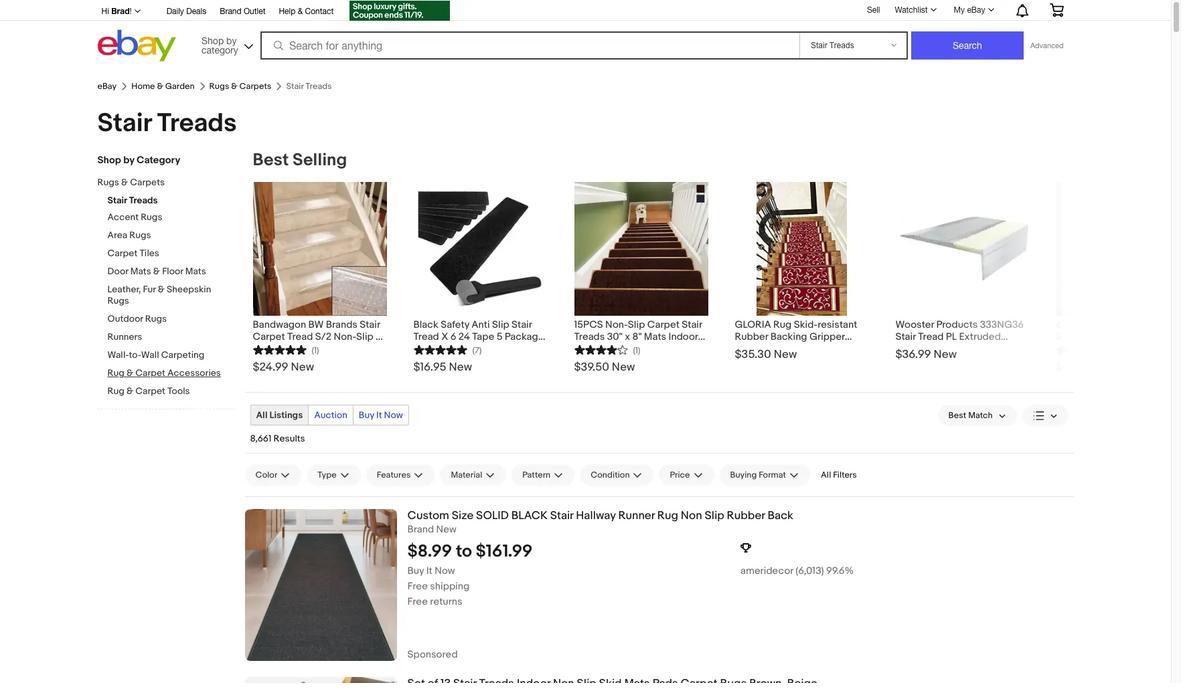 Task type: describe. For each thing, give the bounding box(es) containing it.
home
[[131, 81, 155, 92]]

indoor inside 6"x30" stair treads non-slip strips indoor clear safety anti slip step grip 15pc
[[1085, 331, 1115, 344]]

category
[[137, 154, 180, 167]]

watchlist link
[[888, 2, 943, 18]]

shop by category button
[[196, 30, 256, 59]]

slip inside 6"x30" stair treads non-slip strips indoor clear safety anti slip step grip 15pc
[[1077, 343, 1094, 356]]

bandwagon bw brands stair carpet tread s/2 non-slip - set of 2
[[253, 319, 380, 356]]

ameridecor
[[741, 565, 793, 578]]

outlet
[[244, 7, 265, 16]]

best match
[[949, 411, 993, 421]]

treads down "garden" at the left of page
[[157, 108, 237, 139]]

accent
[[107, 212, 139, 223]]

4 out of 5 stars image
[[574, 344, 628, 356]]

brand inside custom size solid black stair hallway runner rug non slip rubber back brand new
[[407, 524, 434, 536]]

6"x30" stair treads non-slip strips indoor clear safety anti slip step grip 15pc link
[[1056, 316, 1181, 356]]

1 vertical spatial ebay
[[97, 81, 117, 92]]

stair inside rugs & carpets stair treads accent rugs area rugs carpet tiles door mats & floor mats leather, fur & sheepskin rugs outdoor rugs runners wall-to-wall carpeting rug & carpet accessories rug & carpet tools
[[107, 195, 127, 206]]

6
[[451, 331, 456, 344]]

material button
[[440, 465, 506, 486]]

(1) for $39.50 new
[[633, 346, 641, 356]]

1 horizontal spatial mats
[[185, 266, 206, 277]]

area
[[107, 230, 127, 241]]

carpets for rugs & carpets stair treads accent rugs area rugs carpet tiles door mats & floor mats leather, fur & sheepskin rugs outdoor rugs runners wall-to-wall carpeting rug & carpet accessories rug & carpet tools
[[130, 177, 165, 188]]

ameridecor (6,013) 99.6%
[[741, 565, 854, 578]]

pattern
[[522, 470, 551, 481]]

black
[[414, 319, 438, 331]]

help & contact
[[279, 7, 334, 16]]

30"
[[607, 331, 623, 344]]

custom size solid black stair hallway runner rug non slip rubber back link
[[407, 510, 1074, 524]]

(1) for $24.99 new
[[312, 346, 319, 356]]

5
[[497, 331, 503, 344]]

1 free from the top
[[407, 580, 428, 593]]

tread inside wooster products 333ng36 stair tread pl extruded alum.3 in. d g6403975
[[918, 331, 944, 344]]

slip
[[1167, 319, 1181, 331]]

alum.3
[[896, 343, 927, 356]]

best selling
[[253, 150, 347, 171]]

rugs down shop by category at top left
[[97, 177, 119, 188]]

black safety anti slip stair tread x 6 24 tape 5 package grit non skid 60 safe image
[[414, 182, 547, 316]]

all listings link
[[251, 406, 308, 425]]

x
[[625, 331, 630, 344]]

by for category
[[123, 154, 134, 167]]

match
[[968, 411, 993, 421]]

s/2
[[315, 331, 332, 344]]

rugs up area rugs 'link'
[[141, 212, 162, 223]]

15pcs non-slip carpet stair treads 30" x 8" mats indoor for wooden steps
[[574, 319, 702, 356]]

all for all listings
[[256, 410, 268, 421]]

non- inside bandwagon bw brands stair carpet tread s/2 non-slip - set of 2
[[334, 331, 356, 344]]

accessories
[[167, 368, 221, 379]]

6"x30" stair treads non-slip strips indoor clear safety anti slip step grip 15pc image
[[1056, 182, 1181, 316]]

sponsored
[[407, 649, 458, 662]]

new for $37.99 new
[[1093, 361, 1116, 374]]

advanced
[[1031, 42, 1064, 50]]

15pcs non-slip carpet stair treads 30" x 8" mats indoor for wooden steps link
[[574, 316, 708, 356]]

15pcs
[[574, 319, 603, 331]]

brand outlet
[[220, 7, 265, 16]]

tiles
[[140, 248, 159, 259]]

outdoor rugs link
[[107, 313, 235, 326]]

2
[[282, 343, 287, 356]]

pattern button
[[512, 465, 575, 486]]

new inside custom size solid black stair hallway runner rug non slip rubber back brand new
[[436, 524, 457, 536]]

now inside $8.99 to $161.99 buy it now free shipping free returns
[[435, 565, 455, 578]]

rugs up tiles
[[129, 230, 151, 241]]

safety inside 6"x30" stair treads non-slip strips indoor clear safety anti slip step grip 15pc
[[1144, 331, 1172, 344]]

ebay inside "link"
[[967, 5, 985, 15]]

buy inside buy it now link
[[359, 410, 374, 421]]

black safety anti slip stair tread x 6 24 tape 5 package grit non skid 60 safe link
[[414, 316, 547, 356]]

my ebay link
[[947, 2, 1000, 18]]

(1) link for $39.50
[[574, 344, 641, 356]]

price button
[[659, 465, 714, 486]]

help
[[279, 7, 296, 16]]

carpet inside bandwagon bw brands stair carpet tread s/2 non-slip - set of 2
[[253, 331, 285, 344]]

brand inside account navigation
[[220, 7, 242, 16]]

99.6%
[[826, 565, 854, 578]]

15pc
[[1142, 343, 1164, 356]]

new for $24.99 new
[[291, 361, 314, 374]]

deals
[[186, 7, 206, 16]]

fur
[[143, 284, 156, 295]]

my ebay
[[954, 5, 985, 15]]

new for $36.99 new
[[934, 348, 957, 362]]

carpet down rug & carpet accessories link
[[135, 386, 165, 397]]

slip inside 15pcs non-slip carpet stair treads 30" x 8" mats indoor for wooden steps
[[628, 319, 645, 331]]

6"x30" stair treads non-slip strips indoor clear safety anti slip step grip 15pc
[[1056, 319, 1181, 356]]

$37.99 new
[[1056, 361, 1116, 374]]

non inside black safety anti slip stair tread x 6 24 tape 5 package grit non skid 60 safe
[[433, 343, 452, 356]]

treads inside 6"x30" stair treads non-slip strips indoor clear safety anti slip step grip 15pc
[[1111, 319, 1142, 331]]

by for category
[[226, 35, 237, 46]]

get the coupon image
[[350, 1, 450, 21]]

0 vertical spatial rug
[[107, 368, 124, 379]]

brad
[[111, 6, 130, 16]]

results
[[274, 433, 305, 445]]

set
[[253, 343, 268, 356]]

treads inside rugs & carpets stair treads accent rugs area rugs carpet tiles door mats & floor mats leather, fur & sheepskin rugs outdoor rugs runners wall-to-wall carpeting rug & carpet accessories rug & carpet tools
[[129, 195, 158, 206]]

bandwagon bw brands stair carpet tread s/2 non-slip - set of 2 image
[[253, 182, 387, 316]]

wooster products 333ng36 stair tread pl extruded alum.3 in. d g6403975 link
[[896, 316, 1030, 356]]

grip
[[1120, 343, 1140, 356]]

floor
[[162, 266, 183, 277]]

best match button
[[938, 405, 1017, 427]]

wall-
[[107, 350, 129, 361]]

$16.95
[[414, 361, 446, 374]]

buy it now link
[[353, 406, 408, 425]]

best for best match
[[949, 411, 967, 421]]

wooster
[[896, 319, 934, 331]]

$24.99
[[253, 361, 288, 374]]

it inside $8.99 to $161.99 buy it now free shipping free returns
[[426, 565, 432, 578]]

wooster products 333ng36 stair tread pl extruded alum.3 in. d g6403975 image
[[896, 215, 1030, 284]]

black
[[511, 510, 548, 523]]

0 horizontal spatial it
[[376, 410, 382, 421]]

daily deals link
[[166, 5, 206, 19]]

condition button
[[580, 465, 654, 486]]

0 vertical spatial rugs & carpets link
[[209, 81, 271, 92]]

tape
[[472, 331, 494, 344]]

indoor inside 15pcs non-slip carpet stair treads 30" x 8" mats indoor for wooden steps
[[669, 331, 698, 344]]

& inside help & contact link
[[298, 7, 303, 16]]

step
[[1096, 343, 1118, 356]]

$35.30 new
[[735, 348, 797, 362]]

carpets for rugs & carpets
[[239, 81, 271, 92]]

steps
[[632, 343, 658, 356]]

gloria rug skid-resistant rubber backing gripper non-slip carpet stair treads - image
[[757, 182, 847, 316]]

60
[[476, 343, 488, 356]]

0 horizontal spatial now
[[384, 410, 403, 421]]

mats inside 15pcs non-slip carpet stair treads 30" x 8" mats indoor for wooden steps
[[644, 331, 666, 344]]

d
[[943, 343, 950, 356]]

non inside custom size solid black stair hallway runner rug non slip rubber back brand new
[[681, 510, 702, 523]]

buying
[[730, 470, 757, 481]]

runners link
[[107, 331, 235, 344]]

wall
[[141, 350, 159, 361]]

ebay link
[[97, 81, 117, 92]]

stair inside 15pcs non-slip carpet stair treads 30" x 8" mats indoor for wooden steps
[[682, 319, 702, 331]]

filters
[[833, 470, 857, 481]]

wooster products 333ng36 stair tread pl extruded alum.3 in. d g6403975
[[896, 319, 1024, 356]]

to-
[[129, 350, 141, 361]]

1 vertical spatial rug
[[107, 386, 124, 397]]

(1) link for $24.99
[[253, 344, 319, 356]]

all for all filters
[[821, 470, 831, 481]]

package
[[505, 331, 544, 344]]



Task type: locate. For each thing, give the bounding box(es) containing it.
rugs down category
[[209, 81, 229, 92]]

treads up grip
[[1111, 319, 1142, 331]]

treads up accent
[[129, 195, 158, 206]]

free left "returns"
[[407, 596, 428, 609]]

safe
[[491, 343, 511, 356]]

accent rugs link
[[107, 212, 235, 224]]

1 vertical spatial anti
[[1056, 343, 1075, 356]]

0 horizontal spatial anti
[[472, 319, 490, 331]]

(1) down s/2
[[312, 346, 319, 356]]

0 horizontal spatial tread
[[287, 331, 313, 344]]

slip left "rubber"
[[705, 510, 724, 523]]

all inside 'button'
[[821, 470, 831, 481]]

all left filters at the right
[[821, 470, 831, 481]]

0 vertical spatial now
[[384, 410, 403, 421]]

stair inside black safety anti slip stair tread x 6 24 tape 5 package grit non skid 60 safe
[[512, 319, 532, 331]]

1 horizontal spatial (1)
[[633, 346, 641, 356]]

clear
[[1117, 331, 1141, 344]]

sell
[[867, 5, 880, 14]]

1 vertical spatial best
[[949, 411, 967, 421]]

1 horizontal spatial 5 out of 5 stars image
[[414, 344, 467, 356]]

bandwagon
[[253, 319, 306, 331]]

mats right 8"
[[644, 331, 666, 344]]

stair inside custom size solid black stair hallway runner rug non slip rubber back brand new
[[550, 510, 574, 523]]

ebay right 'my'
[[967, 5, 985, 15]]

custom size solid black stair hallway runner rug non slip rubber back image
[[245, 510, 397, 662]]

1 vertical spatial by
[[123, 154, 134, 167]]

1 horizontal spatial it
[[426, 565, 432, 578]]

5 out of 5 stars image for $16.95
[[414, 344, 467, 356]]

1 (1) link from the left
[[253, 344, 319, 356]]

stair up step
[[1089, 319, 1109, 331]]

buying format button
[[720, 465, 810, 486]]

1 vertical spatial all
[[821, 470, 831, 481]]

$39.50 new
[[574, 361, 635, 374]]

g6403975
[[952, 343, 1001, 356]]

none submit inside "shop by category" 'banner'
[[911, 31, 1024, 60]]

by
[[226, 35, 237, 46], [123, 154, 134, 167]]

buying format
[[730, 470, 786, 481]]

shop down deals
[[202, 35, 224, 46]]

slip inside custom size solid black stair hallway runner rug non slip rubber back brand new
[[705, 510, 724, 523]]

Search for anything text field
[[263, 33, 797, 58]]

free
[[407, 580, 428, 593], [407, 596, 428, 609]]

new down wooden
[[612, 361, 635, 374]]

slip up $37.99 new
[[1077, 343, 1094, 356]]

0 vertical spatial it
[[376, 410, 382, 421]]

safety right the clear
[[1144, 331, 1172, 344]]

slip right 30"
[[628, 319, 645, 331]]

non- up "15pc"
[[1144, 319, 1167, 331]]

1 horizontal spatial indoor
[[1085, 331, 1115, 344]]

safety up the skid on the bottom of the page
[[441, 319, 469, 331]]

1 vertical spatial carpets
[[130, 177, 165, 188]]

top rated plus image
[[741, 543, 751, 554]]

carpets
[[239, 81, 271, 92], [130, 177, 165, 188]]

stair up accent
[[107, 195, 127, 206]]

0 horizontal spatial (1)
[[312, 346, 319, 356]]

all up "8,661"
[[256, 410, 268, 421]]

anti up $37.99
[[1056, 343, 1075, 356]]

1 vertical spatial brand
[[407, 524, 434, 536]]

5 out of 5 stars image for $37.99
[[1056, 344, 1110, 356]]

custom size solid black stair hallway runner rug non slip rubber back brand new
[[407, 510, 794, 536]]

0 horizontal spatial ebay
[[97, 81, 117, 92]]

home & garden
[[131, 81, 195, 92]]

rugs up outdoor
[[107, 295, 129, 307]]

(1)
[[312, 346, 319, 356], [633, 346, 641, 356]]

2 horizontal spatial non-
[[1144, 319, 1167, 331]]

your shopping cart image
[[1049, 3, 1064, 17]]

1 horizontal spatial all
[[821, 470, 831, 481]]

best for best selling
[[253, 150, 289, 171]]

hallway
[[576, 510, 616, 523]]

products
[[937, 319, 978, 331]]

rug inside custom size solid black stair hallway runner rug non slip rubber back brand new
[[657, 510, 678, 523]]

non-
[[605, 319, 628, 331], [1144, 319, 1167, 331], [334, 331, 356, 344]]

0 horizontal spatial carpets
[[130, 177, 165, 188]]

333ng36
[[980, 319, 1024, 331]]

new for $16.95 new
[[449, 361, 472, 374]]

slip left -
[[356, 331, 373, 344]]

door
[[107, 266, 128, 277]]

new right $24.99
[[291, 361, 314, 374]]

non- inside 6"x30" stair treads non-slip strips indoor clear safety anti slip step grip 15pc
[[1144, 319, 1167, 331]]

non up the $16.95 new
[[433, 343, 452, 356]]

home & garden link
[[131, 81, 195, 92]]

non
[[433, 343, 452, 356], [681, 510, 702, 523]]

bandwagon bw brands stair carpet tread s/2 non-slip - set of 2 link
[[253, 316, 387, 356]]

1 horizontal spatial anti
[[1056, 343, 1075, 356]]

1 vertical spatial it
[[426, 565, 432, 578]]

color button
[[245, 465, 302, 486]]

rubber
[[727, 510, 765, 523]]

2 (1) link from the left
[[574, 344, 641, 356]]

0 vertical spatial best
[[253, 150, 289, 171]]

shop inside shop by category
[[202, 35, 224, 46]]

carpet inside 15pcs non-slip carpet stair treads 30" x 8" mats indoor for wooden steps
[[647, 319, 680, 331]]

treads left 30"
[[574, 331, 605, 344]]

2 indoor from the left
[[1085, 331, 1115, 344]]

0 vertical spatial non
[[433, 343, 452, 356]]

None submit
[[911, 31, 1024, 60]]

best left match in the right bottom of the page
[[949, 411, 967, 421]]

1 vertical spatial rugs & carpets link
[[97, 177, 225, 190]]

rugs & carpets stair treads accent rugs area rugs carpet tiles door mats & floor mats leather, fur & sheepskin rugs outdoor rugs runners wall-to-wall carpeting rug & carpet accessories rug & carpet tools
[[97, 177, 221, 397]]

(1) link up $39.50 new
[[574, 344, 641, 356]]

color
[[255, 470, 277, 481]]

tread up $36.99 new
[[918, 331, 944, 344]]

all filters button
[[816, 465, 862, 486]]

listings
[[270, 410, 303, 421]]

0 horizontal spatial safety
[[441, 319, 469, 331]]

1 horizontal spatial tread
[[414, 331, 439, 344]]

rug & carpet tools link
[[107, 386, 235, 398]]

by down "brand outlet" link
[[226, 35, 237, 46]]

0 vertical spatial buy
[[359, 410, 374, 421]]

5 out of 5 stars image for $24.99
[[253, 344, 306, 356]]

mats up sheepskin
[[185, 266, 206, 277]]

2 tread from the left
[[414, 331, 439, 344]]

shop by category banner
[[94, 0, 1074, 65]]

1 horizontal spatial by
[[226, 35, 237, 46]]

now up the features
[[384, 410, 403, 421]]

1 5 out of 5 stars image from the left
[[253, 344, 306, 356]]

2 5 out of 5 stars image from the left
[[414, 344, 467, 356]]

0 horizontal spatial shop
[[97, 154, 121, 167]]

1 indoor from the left
[[669, 331, 698, 344]]

tread for $16.95
[[414, 331, 439, 344]]

non- left 8"
[[605, 319, 628, 331]]

stair treads
[[97, 108, 237, 139]]

$8.99
[[407, 542, 452, 562]]

2 free from the top
[[407, 596, 428, 609]]

for
[[574, 343, 588, 356]]

buy right auction
[[359, 410, 374, 421]]

features button
[[366, 465, 435, 486]]

brand
[[220, 7, 242, 16], [407, 524, 434, 536]]

0 horizontal spatial all
[[256, 410, 268, 421]]

0 vertical spatial by
[[226, 35, 237, 46]]

1 (1) from the left
[[312, 346, 319, 356]]

auction
[[314, 410, 347, 421]]

anti inside 6"x30" stair treads non-slip strips indoor clear safety anti slip step grip 15pc
[[1056, 343, 1075, 356]]

main content containing best selling
[[245, 150, 1181, 684]]

0 vertical spatial ebay
[[967, 5, 985, 15]]

brand left outlet on the top of the page
[[220, 7, 242, 16]]

it down the $8.99
[[426, 565, 432, 578]]

$8.99 to $161.99 buy it now free shipping free returns
[[407, 542, 533, 609]]

non- right s/2
[[334, 331, 356, 344]]

new down pl
[[934, 348, 957, 362]]

rugs up runners link
[[145, 313, 167, 325]]

view: list view image
[[1033, 409, 1058, 423]]

strips
[[1056, 331, 1083, 344]]

carpet up $24.99
[[253, 331, 285, 344]]

1 vertical spatial non
[[681, 510, 702, 523]]

solid
[[476, 510, 509, 523]]

2 horizontal spatial 5 out of 5 stars image
[[1056, 344, 1110, 356]]

tread left s/2
[[287, 331, 313, 344]]

runners
[[107, 331, 142, 343]]

anti inside black safety anti slip stair tread x 6 24 tape 5 package grit non skid 60 safe
[[472, 319, 490, 331]]

(1) down 8"
[[633, 346, 641, 356]]

type
[[318, 470, 337, 481]]

mats up fur
[[130, 266, 151, 277]]

non down price dropdown button
[[681, 510, 702, 523]]

1 horizontal spatial best
[[949, 411, 967, 421]]

(1) link up $24.99 new
[[253, 344, 319, 356]]

0 vertical spatial all
[[256, 410, 268, 421]]

buy down the $8.99
[[407, 565, 424, 578]]

best inside "dropdown button"
[[949, 411, 967, 421]]

ebay left home
[[97, 81, 117, 92]]

contact
[[305, 7, 334, 16]]

carpets inside rugs & carpets stair treads accent rugs area rugs carpet tiles door mats & floor mats leather, fur & sheepskin rugs outdoor rugs runners wall-to-wall carpeting rug & carpet accessories rug & carpet tools
[[130, 177, 165, 188]]

advanced link
[[1024, 32, 1070, 59]]

brand down custom
[[407, 524, 434, 536]]

rug & carpet accessories link
[[107, 368, 235, 380]]

it right auction
[[376, 410, 382, 421]]

2 vertical spatial rug
[[657, 510, 678, 523]]

shop for shop by category
[[202, 35, 224, 46]]

1 horizontal spatial non
[[681, 510, 702, 523]]

1 horizontal spatial (1) link
[[574, 344, 641, 356]]

skid
[[454, 343, 474, 356]]

wall-to-wall carpeting link
[[107, 350, 235, 362]]

account navigation
[[94, 0, 1074, 23]]

tread left x
[[414, 331, 439, 344]]

2 horizontal spatial tread
[[918, 331, 944, 344]]

tread inside bandwagon bw brands stair carpet tread s/2 non-slip - set of 2
[[287, 331, 313, 344]]

new down the skid on the bottom of the page
[[449, 361, 472, 374]]

tread inside black safety anti slip stair tread x 6 24 tape 5 package grit non skid 60 safe
[[414, 331, 439, 344]]

1 horizontal spatial now
[[435, 565, 455, 578]]

stair inside wooster products 333ng36 stair tread pl extruded alum.3 in. d g6403975
[[896, 331, 916, 344]]

new right $35.30
[[774, 348, 797, 362]]

1 horizontal spatial shop
[[202, 35, 224, 46]]

black safety anti slip stair tread x 6 24 tape 5 package grit non skid 60 safe
[[414, 319, 544, 356]]

0 vertical spatial free
[[407, 580, 428, 593]]

1 horizontal spatial buy
[[407, 565, 424, 578]]

-
[[376, 331, 380, 344]]

anti
[[472, 319, 490, 331], [1056, 343, 1075, 356]]

new
[[774, 348, 797, 362], [934, 348, 957, 362], [291, 361, 314, 374], [449, 361, 472, 374], [612, 361, 635, 374], [1093, 361, 1116, 374], [436, 524, 457, 536]]

0 vertical spatial carpets
[[239, 81, 271, 92]]

new for $39.50 new
[[612, 361, 635, 374]]

new for $35.30 new
[[774, 348, 797, 362]]

1 horizontal spatial carpets
[[239, 81, 271, 92]]

5 out of 5 stars image
[[253, 344, 306, 356], [414, 344, 467, 356], [1056, 344, 1110, 356]]

stair up $36.99
[[896, 331, 916, 344]]

0 horizontal spatial indoor
[[669, 331, 698, 344]]

0 horizontal spatial best
[[253, 150, 289, 171]]

0 horizontal spatial non-
[[334, 331, 356, 344]]

treads inside 15pcs non-slip carpet stair treads 30" x 8" mats indoor for wooden steps
[[574, 331, 605, 344]]

carpets down shop by category 'dropdown button'
[[239, 81, 271, 92]]

condition
[[591, 470, 630, 481]]

rugs & carpets
[[209, 81, 271, 92]]

stair up shop by category at top left
[[97, 108, 151, 139]]

by inside shop by category
[[226, 35, 237, 46]]

by left category
[[123, 154, 134, 167]]

$161.99
[[476, 542, 533, 562]]

new down size
[[436, 524, 457, 536]]

1 horizontal spatial safety
[[1144, 331, 1172, 344]]

(6,013)
[[796, 565, 824, 578]]

carpet right 8"
[[647, 319, 680, 331]]

safety inside black safety anti slip stair tread x 6 24 tape 5 package grit non skid 60 safe
[[441, 319, 469, 331]]

1 vertical spatial buy
[[407, 565, 424, 578]]

carpeting
[[161, 350, 204, 361]]

(7)
[[472, 346, 482, 356]]

non- inside 15pcs non-slip carpet stair treads 30" x 8" mats indoor for wooden steps
[[605, 319, 628, 331]]

shop by category
[[97, 154, 180, 167]]

anti right 24
[[472, 319, 490, 331]]

format
[[759, 470, 786, 481]]

0 horizontal spatial brand
[[220, 7, 242, 16]]

3 tread from the left
[[918, 331, 944, 344]]

5 out of 5 stars image up $24.99 new
[[253, 344, 306, 356]]

1 vertical spatial shop
[[97, 154, 121, 167]]

free left shipping
[[407, 580, 428, 593]]

2 (1) from the left
[[633, 346, 641, 356]]

5 out of 5 stars image up $37.99 new
[[1056, 344, 1110, 356]]

best left the selling
[[253, 150, 289, 171]]

0 vertical spatial anti
[[472, 319, 490, 331]]

tread for $24.99
[[287, 331, 313, 344]]

slip inside bandwagon bw brands stair carpet tread s/2 non-slip - set of 2
[[356, 331, 373, 344]]

1 horizontal spatial ebay
[[967, 5, 985, 15]]

safety
[[441, 319, 469, 331], [1144, 331, 1172, 344]]

3 5 out of 5 stars image from the left
[[1056, 344, 1110, 356]]

0 vertical spatial brand
[[220, 7, 242, 16]]

extruded
[[959, 331, 1001, 344]]

hi brad !
[[101, 6, 132, 16]]

$37.99
[[1056, 361, 1090, 374]]

0 horizontal spatial 5 out of 5 stars image
[[253, 344, 306, 356]]

category
[[202, 45, 238, 55]]

stair right 8"
[[682, 319, 702, 331]]

stair right 5 on the left of the page
[[512, 319, 532, 331]]

brands
[[326, 319, 358, 331]]

5 out of 5 stars image up the $16.95 new
[[414, 344, 467, 356]]

0 vertical spatial shop
[[202, 35, 224, 46]]

15pcs non-slip carpet stair treads 30" x 8" mats indoor for wooden steps image
[[574, 182, 708, 316]]

1 vertical spatial free
[[407, 596, 428, 609]]

stair inside 6"x30" stair treads non-slip strips indoor clear safety anti slip step grip 15pc
[[1089, 319, 1109, 331]]

1 vertical spatial now
[[435, 565, 455, 578]]

rug
[[107, 368, 124, 379], [107, 386, 124, 397], [657, 510, 678, 523]]

buy inside $8.99 to $161.99 buy it now free shipping free returns
[[407, 565, 424, 578]]

all filters
[[821, 470, 857, 481]]

new down step
[[1093, 361, 1116, 374]]

carpet down wall at the left bottom of the page
[[135, 368, 165, 379]]

0 horizontal spatial mats
[[130, 266, 151, 277]]

0 horizontal spatial (1) link
[[253, 344, 319, 356]]

slip inside black safety anti slip stair tread x 6 24 tape 5 package grit non skid 60 safe
[[492, 319, 509, 331]]

0 horizontal spatial by
[[123, 154, 134, 167]]

door mats & floor mats link
[[107, 266, 235, 279]]

stair right black
[[550, 510, 574, 523]]

rugs & carpets link
[[209, 81, 271, 92], [97, 177, 225, 190]]

1 tread from the left
[[287, 331, 313, 344]]

now
[[384, 410, 403, 421], [435, 565, 455, 578]]

slip up safe
[[492, 319, 509, 331]]

stair inside bandwagon bw brands stair carpet tread s/2 non-slip - set of 2
[[360, 319, 380, 331]]

indoor left the clear
[[1085, 331, 1115, 344]]

carpet up door
[[107, 248, 137, 259]]

indoor right steps
[[669, 331, 698, 344]]

carpets down shop by category at top left
[[130, 177, 165, 188]]

$16.95 new
[[414, 361, 472, 374]]

1 horizontal spatial non-
[[605, 319, 628, 331]]

shop left category
[[97, 154, 121, 167]]

area rugs link
[[107, 230, 235, 242]]

now up shipping
[[435, 565, 455, 578]]

shop for shop by category
[[97, 154, 121, 167]]

wooden
[[591, 343, 629, 356]]

it
[[376, 410, 382, 421], [426, 565, 432, 578]]

0 horizontal spatial buy
[[359, 410, 374, 421]]

sell link
[[861, 5, 886, 14]]

main content
[[245, 150, 1181, 684]]

stair right brands
[[360, 319, 380, 331]]

1 horizontal spatial brand
[[407, 524, 434, 536]]

0 horizontal spatial non
[[433, 343, 452, 356]]

daily deals
[[166, 7, 206, 16]]

2 horizontal spatial mats
[[644, 331, 666, 344]]



Task type: vqa. For each thing, say whether or not it's contained in the screenshot.
"S/2" at left
yes



